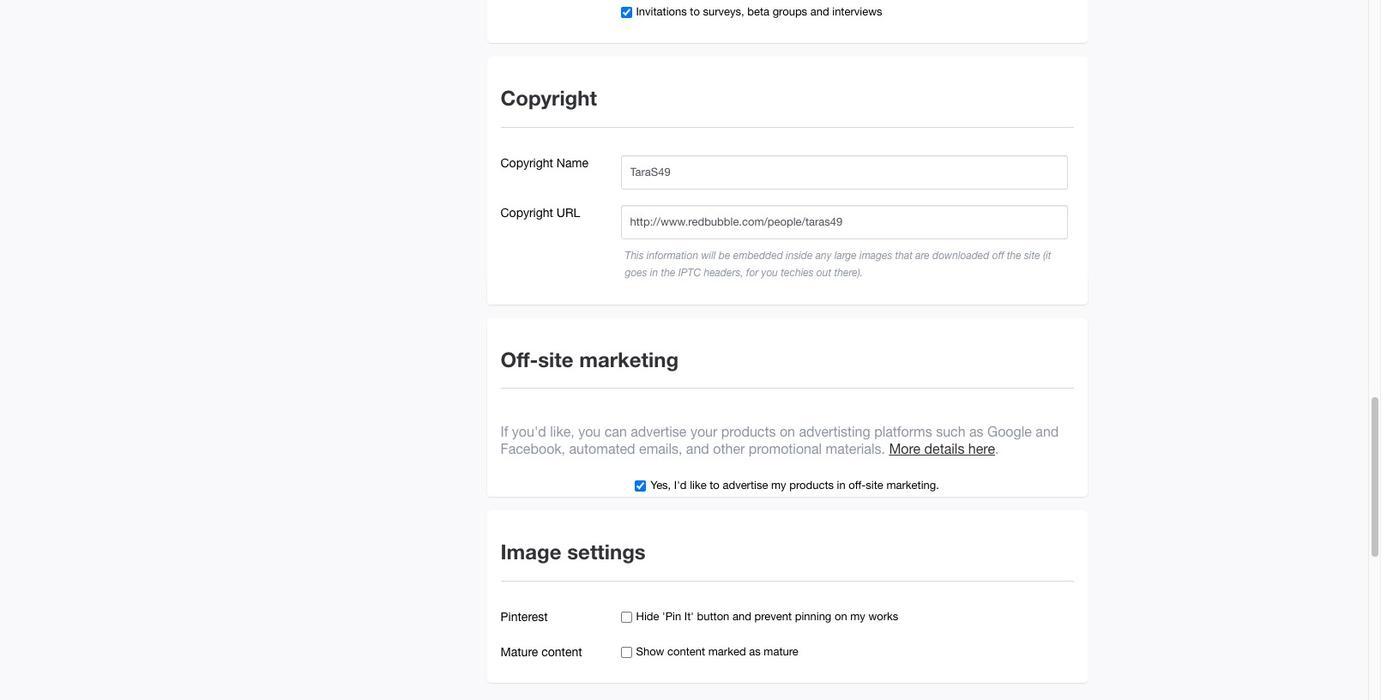 Task type: locate. For each thing, give the bounding box(es) containing it.
platforms
[[875, 424, 933, 440]]

my
[[771, 479, 787, 492], [851, 610, 866, 623]]

products
[[721, 424, 776, 440], [790, 479, 834, 492]]

headers,
[[704, 267, 744, 279]]

you'd
[[512, 424, 546, 440]]

1 vertical spatial in
[[837, 479, 846, 492]]

0 vertical spatial in
[[650, 267, 658, 279]]

advertise up emails,
[[631, 424, 687, 440]]

embedded
[[733, 249, 783, 261]]

can
[[605, 424, 627, 440]]

the right off
[[1007, 249, 1022, 261]]

Copyright URL url field
[[621, 205, 1068, 239]]

and right google
[[1036, 424, 1059, 440]]

that
[[895, 249, 913, 261]]

show
[[636, 645, 665, 658]]

hide 'pin it' button and prevent pinning on my works
[[636, 610, 899, 623]]

site left "(it"
[[1025, 249, 1041, 261]]

in left off-
[[837, 479, 846, 492]]

advertise
[[631, 424, 687, 440], [723, 479, 768, 492]]

2 content from the left
[[668, 645, 705, 658]]

copyright up copyright name
[[501, 86, 597, 110]]

copyright url
[[501, 206, 580, 219]]

promotional
[[749, 441, 822, 457]]

2 vertical spatial copyright
[[501, 206, 553, 219]]

0 vertical spatial as
[[970, 424, 984, 440]]

on right pinning
[[835, 610, 847, 623]]

products down promotional
[[790, 479, 834, 492]]

2 horizontal spatial site
[[1025, 249, 1041, 261]]

0 vertical spatial to
[[690, 5, 700, 18]]

content for show
[[668, 645, 705, 658]]

0 vertical spatial on
[[780, 424, 795, 440]]

show content marked as mature
[[636, 645, 799, 658]]

Mature content checkbox
[[621, 647, 632, 658]]

for
[[746, 267, 759, 279]]

None checkbox
[[621, 7, 632, 18], [635, 481, 646, 492], [621, 7, 632, 18], [635, 481, 646, 492]]

to right like
[[710, 479, 720, 492]]

0 horizontal spatial content
[[542, 645, 582, 659]]

my down promotional
[[771, 479, 787, 492]]

products up other
[[721, 424, 776, 440]]

image
[[501, 540, 562, 564]]

and
[[811, 5, 829, 18], [1036, 424, 1059, 440], [686, 441, 710, 457], [733, 610, 752, 623]]

0 vertical spatial copyright
[[501, 86, 597, 110]]

site inside this information will be embedded inside any large images that are downloaded off the site (it goes in the iptc headers, for you techies out there).
[[1025, 249, 1041, 261]]

the down "information"
[[661, 267, 676, 279]]

if
[[501, 424, 508, 440]]

copyright
[[501, 86, 597, 110], [501, 156, 553, 170], [501, 206, 553, 219]]

0 vertical spatial products
[[721, 424, 776, 440]]

content
[[542, 645, 582, 659], [668, 645, 705, 658]]

you right for
[[762, 267, 778, 279]]

1 copyright from the top
[[501, 86, 597, 110]]

there).
[[835, 267, 863, 279]]

0 vertical spatial site
[[1025, 249, 1041, 261]]

will
[[701, 249, 716, 261]]

hide
[[636, 610, 659, 623]]

large
[[835, 249, 857, 261]]

out
[[817, 267, 832, 279]]

invitations
[[636, 5, 687, 18]]

as
[[970, 424, 984, 440], [749, 645, 761, 658]]

interviews
[[833, 5, 883, 18]]

.
[[995, 441, 999, 457]]

more details here link
[[889, 441, 995, 457]]

(it
[[1043, 249, 1052, 261]]

emails,
[[639, 441, 683, 457]]

advertise inside "if you'd like, you can advertise your products on advertisting platforms such as google and facebook, automated emails, and other promotional materials."
[[631, 424, 687, 440]]

0 horizontal spatial my
[[771, 479, 787, 492]]

advertise down other
[[723, 479, 768, 492]]

copyright name
[[501, 156, 589, 170]]

1 content from the left
[[542, 645, 582, 659]]

on
[[780, 424, 795, 440], [835, 610, 847, 623]]

to left the surveys,
[[690, 5, 700, 18]]

content down "it'"
[[668, 645, 705, 658]]

advertisting
[[799, 424, 871, 440]]

site up like,
[[538, 347, 574, 371]]

it'
[[685, 610, 694, 623]]

site left the marketing.
[[866, 479, 884, 492]]

1 vertical spatial you
[[579, 424, 601, 440]]

off-site marketing
[[501, 347, 679, 371]]

content right mature
[[542, 645, 582, 659]]

0 horizontal spatial in
[[650, 267, 658, 279]]

on up promotional
[[780, 424, 795, 440]]

the
[[1007, 249, 1022, 261], [661, 267, 676, 279]]

site
[[1025, 249, 1041, 261], [538, 347, 574, 371], [866, 479, 884, 492]]

as up here
[[970, 424, 984, 440]]

1 horizontal spatial you
[[762, 267, 778, 279]]

mature content
[[501, 645, 582, 659]]

are
[[916, 249, 930, 261]]

and down the your
[[686, 441, 710, 457]]

0 horizontal spatial the
[[661, 267, 676, 279]]

to
[[690, 5, 700, 18], [710, 479, 720, 492]]

0 vertical spatial you
[[762, 267, 778, 279]]

1 horizontal spatial products
[[790, 479, 834, 492]]

you up automated
[[579, 424, 601, 440]]

1 horizontal spatial as
[[970, 424, 984, 440]]

0 horizontal spatial on
[[780, 424, 795, 440]]

1 vertical spatial copyright
[[501, 156, 553, 170]]

my left works
[[851, 610, 866, 623]]

1 horizontal spatial on
[[835, 610, 847, 623]]

3 copyright from the top
[[501, 206, 553, 219]]

1 vertical spatial the
[[661, 267, 676, 279]]

1 horizontal spatial my
[[851, 610, 866, 623]]

mature
[[501, 645, 538, 659]]

0 horizontal spatial products
[[721, 424, 776, 440]]

1 horizontal spatial site
[[866, 479, 884, 492]]

0 horizontal spatial you
[[579, 424, 601, 440]]

2 copyright from the top
[[501, 156, 553, 170]]

copyright left the url at the top of page
[[501, 206, 553, 219]]

copyright left name on the left of the page
[[501, 156, 553, 170]]

1 vertical spatial products
[[790, 479, 834, 492]]

1 vertical spatial as
[[749, 645, 761, 658]]

1 horizontal spatial the
[[1007, 249, 1022, 261]]

1 vertical spatial site
[[538, 347, 574, 371]]

other
[[713, 441, 745, 457]]

surveys,
[[703, 5, 745, 18]]

in
[[650, 267, 658, 279], [837, 479, 846, 492]]

here
[[969, 441, 995, 457]]

0 horizontal spatial advertise
[[631, 424, 687, 440]]

iptc
[[679, 267, 701, 279]]

you inside this information will be embedded inside any large images that are downloaded off the site (it goes in the iptc headers, for you techies out there).
[[762, 267, 778, 279]]

image settings
[[501, 540, 646, 564]]

you
[[762, 267, 778, 279], [579, 424, 601, 440]]

pinterest
[[501, 610, 548, 624]]

1 horizontal spatial to
[[710, 479, 720, 492]]

0 vertical spatial my
[[771, 479, 787, 492]]

in right the goes
[[650, 267, 658, 279]]

like,
[[550, 424, 575, 440]]

0 vertical spatial advertise
[[631, 424, 687, 440]]

1 horizontal spatial content
[[668, 645, 705, 658]]

as left mature
[[749, 645, 761, 658]]

1 horizontal spatial advertise
[[723, 479, 768, 492]]



Task type: vqa. For each thing, say whether or not it's contained in the screenshot.
Band Link
no



Task type: describe. For each thing, give the bounding box(es) containing it.
works
[[869, 610, 899, 623]]

materials.
[[826, 441, 885, 457]]

prevent
[[755, 610, 792, 623]]

google
[[988, 424, 1032, 440]]

and right button
[[733, 610, 752, 623]]

and right groups
[[811, 5, 829, 18]]

information
[[647, 249, 699, 261]]

in inside this information will be embedded inside any large images that are downloaded off the site (it goes in the iptc headers, for you techies out there).
[[650, 267, 658, 279]]

0 horizontal spatial as
[[749, 645, 761, 658]]

1 vertical spatial advertise
[[723, 479, 768, 492]]

Pinterest checkbox
[[621, 612, 632, 623]]

i'd
[[674, 479, 687, 492]]

copyright for copyright name
[[501, 156, 553, 170]]

off
[[993, 249, 1004, 261]]

groups
[[773, 5, 808, 18]]

off-
[[849, 479, 866, 492]]

mature
[[764, 645, 799, 658]]

as inside "if you'd like, you can advertise your products on advertisting platforms such as google and facebook, automated emails, and other promotional materials."
[[970, 424, 984, 440]]

such
[[936, 424, 966, 440]]

downloaded
[[933, 249, 990, 261]]

content for mature
[[542, 645, 582, 659]]

1 horizontal spatial in
[[837, 479, 846, 492]]

2 vertical spatial site
[[866, 479, 884, 492]]

this information will be embedded inside any large images that are downloaded off the site (it goes in the iptc headers, for you techies out there).
[[625, 249, 1052, 279]]

marked
[[709, 645, 746, 658]]

if you'd like, you can advertise your products on advertisting platforms such as google and facebook, automated emails, and other promotional materials.
[[501, 424, 1059, 457]]

yes,
[[651, 479, 671, 492]]

on inside "if you'd like, you can advertise your products on advertisting platforms such as google and facebook, automated emails, and other promotional materials."
[[780, 424, 795, 440]]

more details here .
[[889, 441, 999, 457]]

inside
[[786, 249, 813, 261]]

1 vertical spatial to
[[710, 479, 720, 492]]

images
[[860, 249, 893, 261]]

any
[[816, 249, 832, 261]]

details
[[925, 441, 965, 457]]

button
[[697, 610, 730, 623]]

1 vertical spatial my
[[851, 610, 866, 623]]

yes, i'd like to advertise my products in off-site marketing.
[[651, 479, 939, 492]]

Copyright Name text field
[[621, 155, 1068, 189]]

settings
[[567, 540, 646, 564]]

copyright for copyright
[[501, 86, 597, 110]]

1 vertical spatial on
[[835, 610, 847, 623]]

0 horizontal spatial to
[[690, 5, 700, 18]]

automated
[[569, 441, 635, 457]]

marketing
[[579, 347, 679, 371]]

goes
[[625, 267, 647, 279]]

more
[[889, 441, 921, 457]]

like
[[690, 479, 707, 492]]

techies
[[781, 267, 814, 279]]

'pin
[[663, 610, 682, 623]]

marketing.
[[887, 479, 939, 492]]

name
[[557, 156, 589, 170]]

off-
[[501, 347, 538, 371]]

this
[[625, 249, 644, 261]]

your
[[691, 424, 718, 440]]

copyright for copyright url
[[501, 206, 553, 219]]

pinning
[[795, 610, 832, 623]]

0 horizontal spatial site
[[538, 347, 574, 371]]

url
[[557, 206, 580, 219]]

beta
[[748, 5, 770, 18]]

be
[[719, 249, 731, 261]]

facebook,
[[501, 441, 566, 457]]

0 vertical spatial the
[[1007, 249, 1022, 261]]

products inside "if you'd like, you can advertise your products on advertisting platforms such as google and facebook, automated emails, and other promotional materials."
[[721, 424, 776, 440]]

invitations to surveys, beta groups and interviews
[[636, 5, 883, 18]]

you inside "if you'd like, you can advertise your products on advertisting platforms such as google and facebook, automated emails, and other promotional materials."
[[579, 424, 601, 440]]



